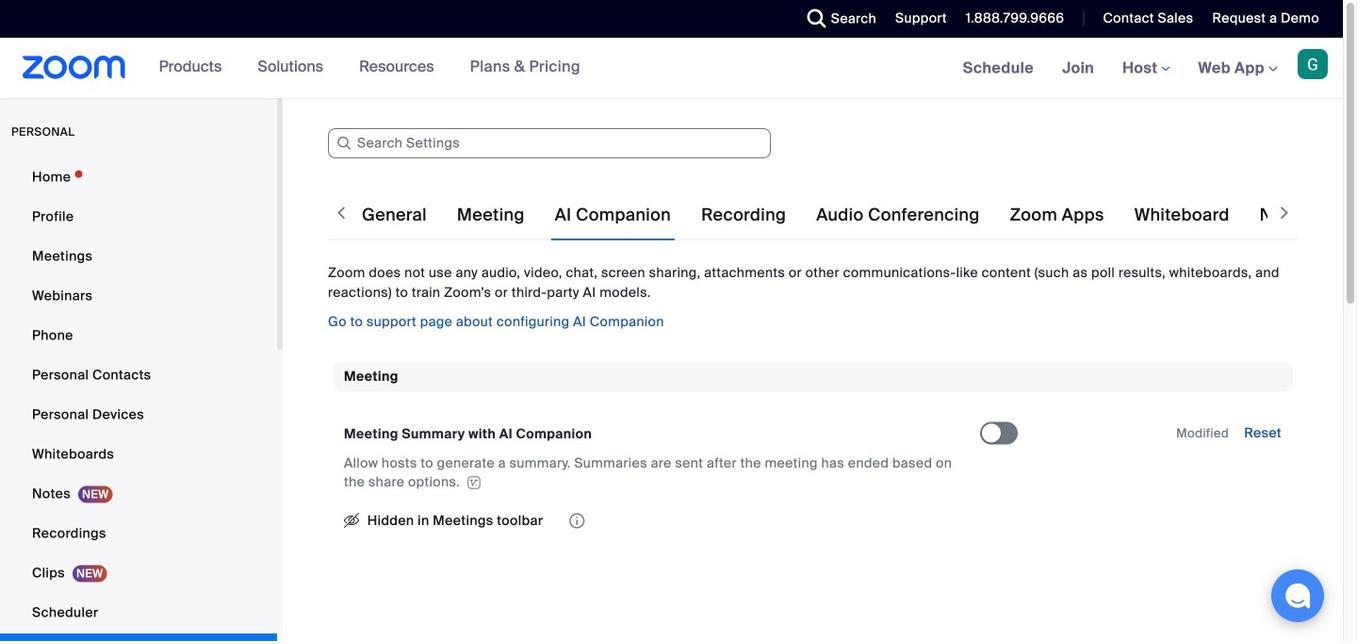 Task type: vqa. For each thing, say whether or not it's contained in the screenshot.
OPEN CHAT icon
yes



Task type: describe. For each thing, give the bounding box(es) containing it.
support version for meeting summary with ai companion image
[[465, 476, 484, 489]]

meeting element
[[333, 362, 1294, 558]]

scroll left image
[[332, 204, 351, 223]]

scroll right image
[[1276, 204, 1295, 223]]

2 application from the top
[[344, 507, 981, 535]]

tabs of my account settings page tab list
[[358, 189, 1358, 241]]

1 application from the top
[[344, 454, 964, 492]]

open chat image
[[1285, 583, 1312, 609]]

zoom logo image
[[23, 56, 126, 79]]

personal menu menu
[[0, 158, 277, 641]]

learn more about hidden in meetings toolbar image
[[568, 514, 587, 527]]

product information navigation
[[145, 38, 595, 98]]



Task type: locate. For each thing, give the bounding box(es) containing it.
0 vertical spatial application
[[344, 454, 964, 492]]

profile picture image
[[1298, 49, 1329, 79]]

meetings navigation
[[949, 38, 1344, 99]]

banner
[[0, 38, 1344, 99]]

Search Settings text field
[[328, 128, 771, 158]]

application
[[344, 454, 964, 492], [344, 507, 981, 535]]

1 vertical spatial application
[[344, 507, 981, 535]]



